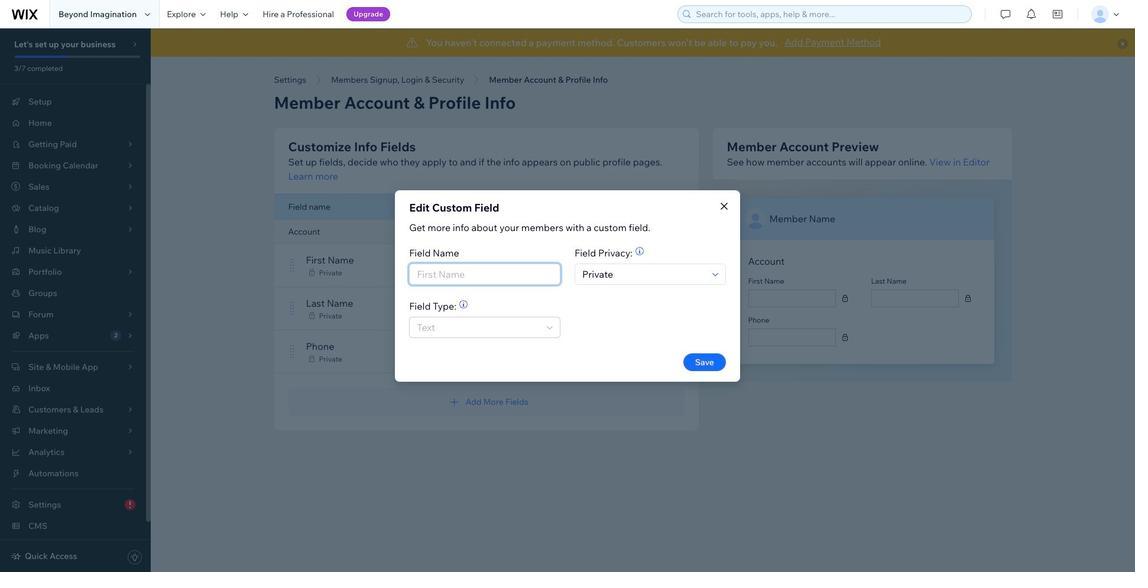 Task type: locate. For each thing, give the bounding box(es) containing it.
Search for tools, apps, help & more... field
[[693, 6, 968, 22]]

None text field
[[875, 290, 955, 307], [752, 329, 832, 346], [875, 290, 955, 307], [752, 329, 832, 346]]

None text field
[[752, 290, 832, 307]]

alert
[[151, 28, 1135, 57]]

None field
[[579, 264, 709, 284]]



Task type: describe. For each thing, give the bounding box(es) containing it.
-Select Type- field
[[413, 318, 543, 338]]

E.g. Birth Date field
[[413, 264, 556, 284]]

sidebar element
[[0, 28, 151, 572]]



Task type: vqa. For each thing, say whether or not it's contained in the screenshot.
the E.g. Birth Date field
yes



